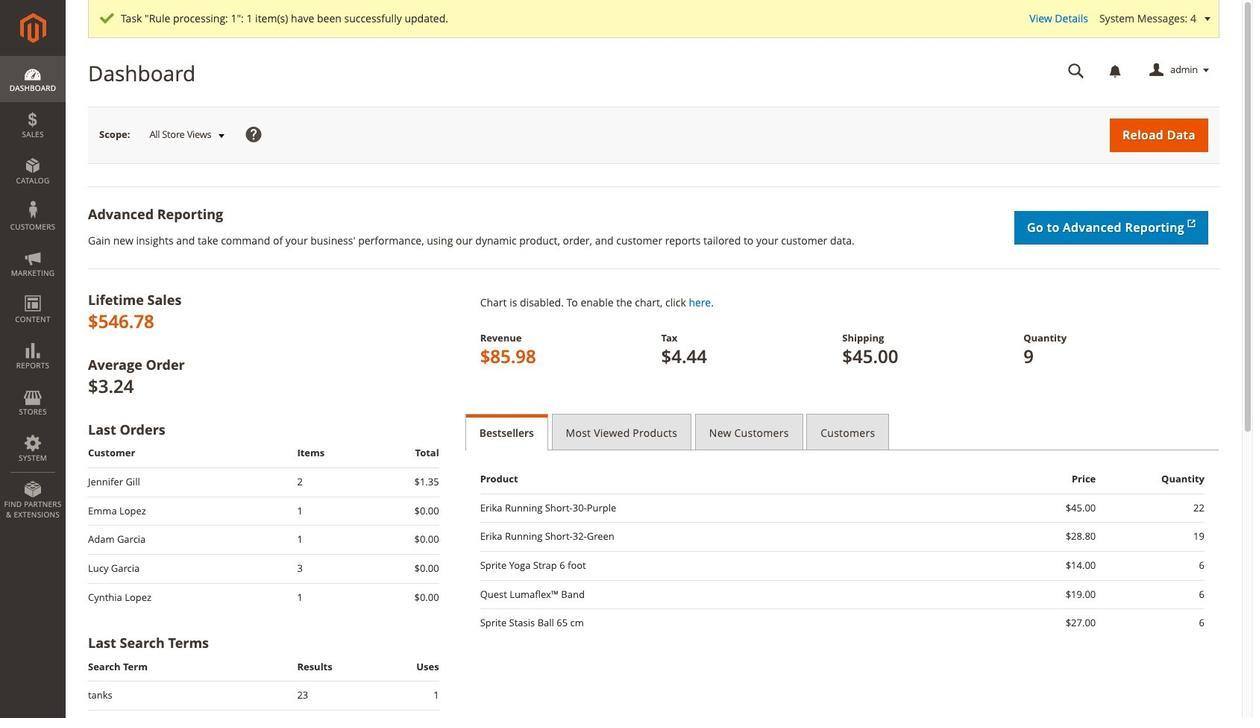 Task type: vqa. For each thing, say whether or not it's contained in the screenshot.
tab list
yes



Task type: describe. For each thing, give the bounding box(es) containing it.
magento admin panel image
[[20, 13, 46, 43]]



Task type: locate. For each thing, give the bounding box(es) containing it.
menu bar
[[0, 56, 66, 528]]

None text field
[[1058, 57, 1096, 84]]

tab list
[[465, 414, 1220, 451]]



